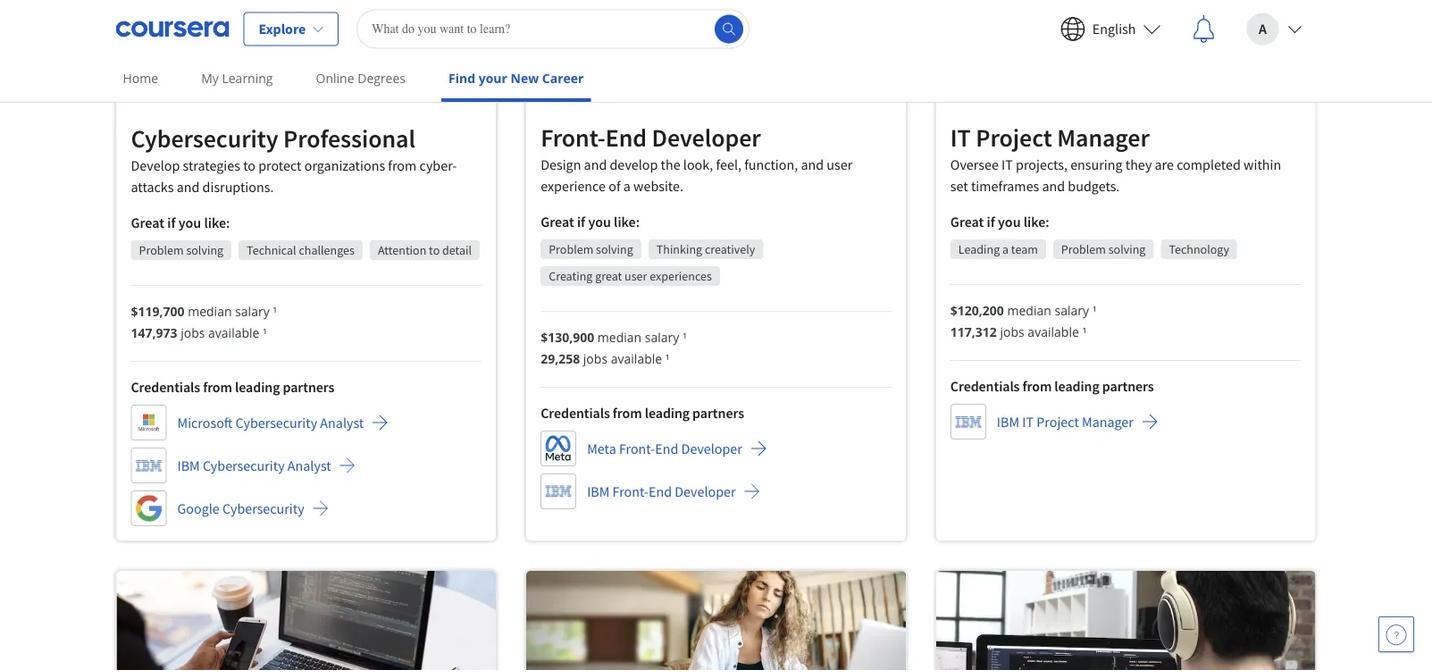 Task type: vqa. For each thing, say whether or not it's contained in the screenshot.
OVERSEE at the right top
yes



Task type: locate. For each thing, give the bounding box(es) containing it.
¹
[[1093, 302, 1097, 319], [273, 303, 277, 320], [1083, 324, 1087, 341], [263, 324, 267, 341], [683, 329, 687, 346], [666, 350, 670, 367]]

you for develop
[[178, 214, 201, 232]]

1 vertical spatial end
[[655, 440, 679, 458]]

great if you like: down experience
[[541, 213, 640, 231]]

technical
[[247, 243, 296, 259]]

disruptions.
[[202, 178, 274, 196]]

great
[[541, 213, 574, 231], [951, 213, 984, 231], [131, 214, 164, 232]]

median inside $120,200 median salary ¹ 117,312 jobs available ¹
[[1008, 302, 1052, 319]]

great for it
[[951, 213, 984, 231]]

problem solving up great
[[549, 242, 633, 258]]

salary for develop
[[235, 303, 270, 320]]

google
[[177, 500, 220, 518]]

like: up team
[[1024, 213, 1050, 231]]

analyst for microsoft cybersecurity analyst
[[320, 414, 364, 432]]

median right $119,700
[[188, 303, 232, 320]]

cybersecurity up ibm cybersecurity analyst
[[235, 414, 317, 432]]

budgets.
[[1068, 177, 1120, 195]]

you up leading a team
[[998, 213, 1021, 231]]

1 vertical spatial developer
[[681, 440, 743, 458]]

ibm cybersecurity analyst
[[177, 457, 331, 475]]

user right great
[[625, 268, 647, 284]]

available inside $119,700 median salary ¹ 147,973 jobs available ¹
[[208, 324, 260, 341]]

problem right team
[[1062, 242, 1106, 258]]

salary inside $120,200 median salary ¹ 117,312 jobs available ¹
[[1055, 302, 1089, 319]]

developer up look,
[[652, 122, 761, 154]]

you for developer
[[588, 213, 611, 231]]

like: down of
[[614, 213, 640, 231]]

from for front-end developer
[[613, 404, 642, 422]]

a inside front-end developer design and develop the look, feel, function, and user experience of a website.
[[624, 177, 631, 195]]

professional
[[283, 123, 415, 155]]

0 horizontal spatial solving
[[186, 243, 224, 259]]

credentials from leading partners up meta front-end developer link in the bottom of the page
[[541, 404, 744, 422]]

1 horizontal spatial great if you like:
[[541, 213, 640, 231]]

2 horizontal spatial credentials from leading partners
[[951, 378, 1154, 396]]

if down experience
[[577, 213, 586, 231]]

jobs inside $120,200 median salary ¹ 117,312 jobs available ¹
[[1000, 324, 1025, 341]]

0 horizontal spatial you
[[178, 214, 201, 232]]

available for manager
[[1028, 324, 1079, 341]]

the
[[661, 156, 681, 174]]

problem up creating
[[549, 242, 594, 258]]

great if you like: up leading a team
[[951, 213, 1050, 231]]

1 vertical spatial user
[[625, 268, 647, 284]]

you down strategies
[[178, 214, 201, 232]]

of
[[609, 177, 621, 195]]

problem solving down the budgets.
[[1062, 242, 1146, 258]]

you down of
[[588, 213, 611, 231]]

available
[[1028, 324, 1079, 341], [208, 324, 260, 341], [611, 350, 662, 367]]

0 horizontal spatial like:
[[204, 214, 230, 232]]

front- right the meta
[[619, 440, 655, 458]]

0 horizontal spatial available
[[208, 324, 260, 341]]

partners up meta front-end developer
[[693, 404, 744, 422]]

leading up ibm it project manager
[[1055, 378, 1100, 396]]

jobs right 117,312
[[1000, 324, 1025, 341]]

my
[[201, 70, 219, 87]]

cybersecurity
[[131, 123, 278, 155], [235, 414, 317, 432], [203, 457, 285, 475], [223, 500, 304, 518]]

1 horizontal spatial user
[[827, 156, 853, 174]]

salary for manager
[[1055, 302, 1089, 319]]

0 vertical spatial ibm
[[997, 413, 1020, 431]]

jobs inside $119,700 median salary ¹ 147,973 jobs available ¹
[[181, 324, 205, 341]]

credentials
[[951, 378, 1020, 396], [131, 379, 200, 396], [541, 404, 610, 422]]

partners for developer
[[693, 404, 744, 422]]

ibm front-end developer link
[[541, 474, 761, 510]]

leading up meta front-end developer
[[645, 404, 690, 422]]

2 vertical spatial end
[[649, 483, 672, 501]]

median inside $119,700 median salary ¹ 147,973 jobs available ¹
[[188, 303, 232, 320]]

0 horizontal spatial credentials
[[131, 379, 200, 396]]

1 horizontal spatial like:
[[614, 213, 640, 231]]

end up the ibm front-end developer
[[655, 440, 679, 458]]

0 horizontal spatial jobs
[[181, 324, 205, 341]]

1 horizontal spatial problem solving
[[549, 242, 633, 258]]

2 vertical spatial ibm
[[587, 483, 610, 501]]

0 vertical spatial a
[[624, 177, 631, 195]]

strategies
[[183, 157, 240, 175]]

credentials up microsoft
[[131, 379, 200, 396]]

1 vertical spatial ibm
[[177, 457, 200, 475]]

cybersecurity up google cybersecurity
[[203, 457, 285, 475]]

2 horizontal spatial if
[[987, 213, 995, 231]]

1 horizontal spatial credentials
[[541, 404, 610, 422]]

solving left the technical
[[186, 243, 224, 259]]

set
[[951, 177, 968, 195]]

salary inside $119,700 median salary ¹ 147,973 jobs available ¹
[[235, 303, 270, 320]]

within
[[1244, 156, 1282, 174]]

median for developer
[[598, 329, 642, 346]]

0 horizontal spatial user
[[625, 268, 647, 284]]

jobs right 147,973 on the left
[[181, 324, 205, 341]]

developer inside front-end developer design and develop the look, feel, function, and user experience of a website.
[[652, 122, 761, 154]]

jobs inside $130,900 median salary ¹ 29,258 jobs available ¹
[[583, 350, 608, 367]]

1 vertical spatial front-
[[619, 440, 655, 458]]

2 horizontal spatial great
[[951, 213, 984, 231]]

a left team
[[1003, 242, 1009, 258]]

0 vertical spatial to
[[243, 157, 256, 175]]

$120,200 median salary ¹ 117,312 jobs available ¹
[[951, 302, 1097, 341]]

median right the $130,900
[[598, 329, 642, 346]]

cybersecurity inside the cybersecurity professional develop strategies to protect organizations from cyber- attacks and disruptions.
[[131, 123, 278, 155]]

0 horizontal spatial leading
[[235, 379, 280, 396]]

0 vertical spatial user
[[827, 156, 853, 174]]

2 horizontal spatial median
[[1008, 302, 1052, 319]]

1 vertical spatial to
[[429, 243, 440, 259]]

0 horizontal spatial median
[[188, 303, 232, 320]]

0 horizontal spatial partners
[[283, 379, 335, 396]]

0 vertical spatial end
[[606, 122, 647, 154]]

end
[[606, 122, 647, 154], [655, 440, 679, 458], [649, 483, 672, 501]]

2 horizontal spatial leading
[[1055, 378, 1100, 396]]

like: for develop
[[204, 214, 230, 232]]

great
[[595, 268, 622, 284]]

online degrees link
[[309, 58, 413, 98]]

median inside $130,900 median salary ¹ 29,258 jobs available ¹
[[598, 329, 642, 346]]

0 vertical spatial analyst
[[320, 414, 364, 432]]

0 horizontal spatial a
[[624, 177, 631, 195]]

it
[[951, 123, 971, 154], [1002, 156, 1013, 174], [1023, 413, 1034, 431]]

to inside the cybersecurity professional develop strategies to protect organizations from cyber- attacks and disruptions.
[[243, 157, 256, 175]]

from
[[388, 157, 417, 175], [1023, 378, 1052, 396], [203, 379, 232, 396], [613, 404, 642, 422]]

2 horizontal spatial problem solving
[[1062, 242, 1146, 258]]

1 horizontal spatial great
[[541, 213, 574, 231]]

available right 29,258
[[611, 350, 662, 367]]

end up develop
[[606, 122, 647, 154]]

analyst
[[320, 414, 364, 432], [288, 457, 331, 475]]

and down strategies
[[177, 178, 200, 196]]

front- inside front-end developer design and develop the look, feel, function, and user experience of a website.
[[541, 122, 606, 154]]

developer up the ibm front-end developer
[[681, 440, 743, 458]]

2 horizontal spatial like:
[[1024, 213, 1050, 231]]

from inside the cybersecurity professional develop strategies to protect organizations from cyber- attacks and disruptions.
[[388, 157, 417, 175]]

1 horizontal spatial credentials from leading partners
[[541, 404, 744, 422]]

front- up design
[[541, 122, 606, 154]]

0 horizontal spatial if
[[167, 214, 176, 232]]

ibm it project manager
[[997, 413, 1134, 431]]

analyst for ibm cybersecurity analyst
[[288, 457, 331, 475]]

if up leading a team
[[987, 213, 995, 231]]

2 horizontal spatial jobs
[[1000, 324, 1025, 341]]

new
[[511, 70, 539, 87]]

jobs for develop
[[181, 324, 205, 341]]

0 horizontal spatial ibm
[[177, 457, 200, 475]]

cybersecurity up strategies
[[131, 123, 278, 155]]

if
[[577, 213, 586, 231], [987, 213, 995, 231], [167, 214, 176, 232]]

0 horizontal spatial great if you like:
[[131, 214, 230, 232]]

0 vertical spatial project
[[976, 123, 1053, 154]]

credentials for developer
[[541, 404, 610, 422]]

2 horizontal spatial problem
[[1062, 242, 1106, 258]]

2 horizontal spatial solving
[[1109, 242, 1146, 258]]

salary
[[1055, 302, 1089, 319], [235, 303, 270, 320], [645, 329, 680, 346]]

a
[[624, 177, 631, 195], [1003, 242, 1009, 258]]

end for meta
[[655, 440, 679, 458]]

to up 'disruptions.'
[[243, 157, 256, 175]]

great if you like: for it
[[951, 213, 1050, 231]]

team
[[1012, 242, 1038, 258]]

available right 147,973 on the left
[[208, 324, 260, 341]]

1 vertical spatial project
[[1037, 413, 1079, 431]]

look,
[[683, 156, 713, 174]]

a
[[1259, 20, 1267, 38]]

problem up $119,700
[[139, 243, 184, 259]]

partners
[[1103, 378, 1154, 396], [283, 379, 335, 396], [693, 404, 744, 422]]

1 horizontal spatial you
[[588, 213, 611, 231]]

0 vertical spatial front-
[[541, 122, 606, 154]]

available for developer
[[611, 350, 662, 367]]

solving up great
[[596, 242, 633, 258]]

great down "attacks"
[[131, 214, 164, 232]]

great up leading
[[951, 213, 984, 231]]

leading up microsoft cybersecurity analyst link
[[235, 379, 280, 396]]

credentials from leading partners for manager
[[951, 378, 1154, 396]]

ibm
[[997, 413, 1020, 431], [177, 457, 200, 475], [587, 483, 610, 501]]

end inside front-end developer design and develop the look, feel, function, and user experience of a website.
[[606, 122, 647, 154]]

like:
[[614, 213, 640, 231], [1024, 213, 1050, 231], [204, 214, 230, 232]]

117,312
[[951, 324, 997, 341]]

they
[[1126, 156, 1152, 174]]

1 horizontal spatial leading
[[645, 404, 690, 422]]

1 horizontal spatial ibm
[[587, 483, 610, 501]]

manager
[[1057, 123, 1150, 154], [1082, 413, 1134, 431]]

0 horizontal spatial credentials from leading partners
[[131, 379, 335, 396]]

1 horizontal spatial if
[[577, 213, 586, 231]]

jobs
[[1000, 324, 1025, 341], [181, 324, 205, 341], [583, 350, 608, 367]]

meta
[[587, 440, 616, 458]]

from left the cyber-
[[388, 157, 417, 175]]

1 horizontal spatial partners
[[693, 404, 744, 422]]

partners up ibm it project manager
[[1103, 378, 1154, 396]]

credentials from leading partners up microsoft cybersecurity analyst link
[[131, 379, 335, 396]]

1 vertical spatial analyst
[[288, 457, 331, 475]]

0 horizontal spatial great
[[131, 214, 164, 232]]

from up ibm it project manager link
[[1023, 378, 1052, 396]]

0 horizontal spatial to
[[243, 157, 256, 175]]

if down "attacks"
[[167, 214, 176, 232]]

None search field
[[357, 9, 750, 49]]

attention
[[378, 243, 427, 259]]

from for it project manager
[[1023, 378, 1052, 396]]

1 horizontal spatial available
[[611, 350, 662, 367]]

2 vertical spatial developer
[[675, 483, 736, 501]]

from for cybersecurity professional
[[203, 379, 232, 396]]

available inside $130,900 median salary ¹ 29,258 jobs available ¹
[[611, 350, 662, 367]]

cybersecurity down ibm cybersecurity analyst
[[223, 500, 304, 518]]

2 horizontal spatial available
[[1028, 324, 1079, 341]]

great for front-
[[541, 213, 574, 231]]

online
[[316, 70, 354, 87]]

from up microsoft
[[203, 379, 232, 396]]

a button
[[1233, 0, 1317, 58]]

2 horizontal spatial partners
[[1103, 378, 1154, 396]]

cyber-
[[420, 157, 457, 175]]

0 horizontal spatial problem
[[139, 243, 184, 259]]

1 horizontal spatial a
[[1003, 242, 1009, 258]]

salary inside $130,900 median salary ¹ 29,258 jobs available ¹
[[645, 329, 680, 346]]

end down meta front-end developer
[[649, 483, 672, 501]]

oversee
[[951, 156, 999, 174]]

available inside $120,200 median salary ¹ 117,312 jobs available ¹
[[1028, 324, 1079, 341]]

great if you like: down "attacks"
[[131, 214, 230, 232]]

home
[[123, 70, 158, 87]]

you
[[588, 213, 611, 231], [998, 213, 1021, 231], [178, 214, 201, 232]]

credentials from leading partners for developer
[[541, 404, 744, 422]]

0 horizontal spatial salary
[[235, 303, 270, 320]]

partners up 'microsoft cybersecurity analyst'
[[283, 379, 335, 396]]

median right $120,200
[[1008, 302, 1052, 319]]

develop
[[131, 157, 180, 175]]

median
[[1008, 302, 1052, 319], [188, 303, 232, 320], [598, 329, 642, 346]]

to
[[243, 157, 256, 175], [429, 243, 440, 259]]

credentials from leading partners up ibm it project manager link
[[951, 378, 1154, 396]]

2 horizontal spatial you
[[998, 213, 1021, 231]]

1 horizontal spatial problem
[[549, 242, 594, 258]]

problem solving
[[549, 242, 633, 258], [1062, 242, 1146, 258], [139, 243, 224, 259]]

front- for ibm
[[613, 483, 649, 501]]

0 horizontal spatial problem solving
[[139, 243, 224, 259]]

1 horizontal spatial median
[[598, 329, 642, 346]]

$119,700
[[131, 303, 185, 320]]

user right function,
[[827, 156, 853, 174]]

1 horizontal spatial solving
[[596, 242, 633, 258]]

ibm for front-end developer
[[587, 483, 610, 501]]

developer down meta front-end developer
[[675, 483, 736, 501]]

solving down the budgets.
[[1109, 242, 1146, 258]]

to left detail
[[429, 243, 440, 259]]

jobs right 29,258
[[583, 350, 608, 367]]

front-end developer design and develop the look, feel, function, and user experience of a website.
[[541, 122, 853, 195]]

1 vertical spatial it
[[1002, 156, 1013, 174]]

2 horizontal spatial salary
[[1055, 302, 1089, 319]]

credentials down 117,312
[[951, 378, 1020, 396]]

available for develop
[[208, 324, 260, 341]]

great down experience
[[541, 213, 574, 231]]

1 horizontal spatial jobs
[[583, 350, 608, 367]]

attacks
[[131, 178, 174, 196]]

cybersecurity for ibm
[[203, 457, 285, 475]]

2 vertical spatial it
[[1023, 413, 1034, 431]]

from up the meta
[[613, 404, 642, 422]]

great if you like:
[[541, 213, 640, 231], [951, 213, 1050, 231], [131, 214, 230, 232]]

1 horizontal spatial to
[[429, 243, 440, 259]]

like: down 'disruptions.'
[[204, 214, 230, 232]]

0 vertical spatial manager
[[1057, 123, 1150, 154]]

ibm for cybersecurity professional
[[177, 457, 200, 475]]

front- down meta front-end developer link in the bottom of the page
[[613, 483, 649, 501]]

credentials up the meta
[[541, 404, 610, 422]]

developer for meta front-end developer
[[681, 440, 743, 458]]

2 horizontal spatial great if you like:
[[951, 213, 1050, 231]]

meta front-end developer link
[[541, 431, 768, 467]]

available right 117,312
[[1028, 324, 1079, 341]]

and down the projects,
[[1042, 177, 1065, 195]]

0 vertical spatial developer
[[652, 122, 761, 154]]

a right of
[[624, 177, 631, 195]]

1 vertical spatial manager
[[1082, 413, 1134, 431]]

problem
[[549, 242, 594, 258], [1062, 242, 1106, 258], [139, 243, 184, 259]]

developer
[[652, 122, 761, 154], [681, 440, 743, 458], [675, 483, 736, 501]]

english button
[[1046, 0, 1176, 58]]

2 horizontal spatial it
[[1023, 413, 1034, 431]]

creating great user experiences
[[549, 268, 712, 284]]

2 horizontal spatial ibm
[[997, 413, 1020, 431]]

cybersecurity for microsoft
[[235, 414, 317, 432]]

2 horizontal spatial credentials
[[951, 378, 1020, 396]]

0 horizontal spatial it
[[951, 123, 971, 154]]

project inside ibm it project manager link
[[1037, 413, 1079, 431]]

experiences
[[650, 268, 712, 284]]

degrees
[[358, 70, 406, 87]]

2 vertical spatial front-
[[613, 483, 649, 501]]

problem solving up $119,700
[[139, 243, 224, 259]]

find
[[449, 70, 475, 87]]

1 horizontal spatial salary
[[645, 329, 680, 346]]

end for ibm
[[649, 483, 672, 501]]



Task type: describe. For each thing, give the bounding box(es) containing it.
great if you like: for front-
[[541, 213, 640, 231]]

are
[[1155, 156, 1174, 174]]

function,
[[745, 156, 798, 174]]

and inside it project manager oversee it projects, ensuring they are completed within set timeframes and budgets.
[[1042, 177, 1065, 195]]

find your new career
[[449, 70, 584, 87]]

problem for front-end developer
[[549, 242, 594, 258]]

microsoft cybersecurity analyst link
[[131, 405, 389, 441]]

explore
[[259, 20, 306, 38]]

technology
[[1169, 242, 1230, 258]]

problem solving for end
[[549, 242, 633, 258]]

leading
[[959, 242, 1000, 258]]

leading for develop
[[235, 379, 280, 396]]

your
[[479, 70, 507, 87]]

median for manager
[[1008, 302, 1052, 319]]

developer for ibm front-end developer
[[675, 483, 736, 501]]

solving for professional
[[186, 243, 224, 259]]

like: for developer
[[614, 213, 640, 231]]

1 horizontal spatial it
[[1002, 156, 1013, 174]]

$120,200
[[951, 302, 1004, 319]]

thinking creatively
[[657, 242, 755, 258]]

find your new career link
[[441, 58, 591, 102]]

credentials from leading partners for develop
[[131, 379, 335, 396]]

ibm front-end developer
[[587, 483, 736, 501]]

explore button
[[244, 12, 339, 46]]

if for cybersecurity
[[167, 214, 176, 232]]

ensuring
[[1071, 156, 1123, 174]]

completed
[[1177, 156, 1241, 174]]

credentials for develop
[[131, 379, 200, 396]]

147,973
[[131, 324, 177, 341]]

career
[[542, 70, 584, 87]]

creating
[[549, 268, 593, 284]]

attention to detail
[[378, 243, 472, 259]]

$119,700 median salary ¹ 147,973 jobs available ¹
[[131, 303, 277, 341]]

and up experience
[[584, 156, 607, 174]]

you for manager
[[998, 213, 1021, 231]]

29,258
[[541, 350, 580, 367]]

home link
[[116, 58, 165, 98]]

and right function,
[[801, 156, 824, 174]]

cybersecurity for google
[[223, 500, 304, 518]]

challenges
[[299, 243, 355, 259]]

$130,900
[[541, 329, 594, 346]]

credentials for manager
[[951, 378, 1020, 396]]

detail
[[442, 243, 472, 259]]

microsoft
[[177, 414, 233, 432]]

great for cybersecurity
[[131, 214, 164, 232]]

user inside front-end developer design and develop the look, feel, function, and user experience of a website.
[[827, 156, 853, 174]]

salary for developer
[[645, 329, 680, 346]]

0 vertical spatial it
[[951, 123, 971, 154]]

feel,
[[716, 156, 742, 174]]

timeframes
[[971, 177, 1040, 195]]

experience
[[541, 177, 606, 195]]

my learning link
[[194, 58, 280, 98]]

if for front-
[[577, 213, 586, 231]]

if for it
[[987, 213, 995, 231]]

leading a team
[[959, 242, 1038, 258]]

$130,900 median salary ¹ 29,258 jobs available ¹
[[541, 329, 687, 367]]

online degrees
[[316, 70, 406, 87]]

creatively
[[705, 242, 755, 258]]

learning
[[222, 70, 273, 87]]

develop
[[610, 156, 658, 174]]

project inside it project manager oversee it projects, ensuring they are completed within set timeframes and budgets.
[[976, 123, 1053, 154]]

website.
[[634, 177, 684, 195]]

my learning
[[201, 70, 273, 87]]

microsoft cybersecurity analyst
[[177, 414, 364, 432]]

like: for manager
[[1024, 213, 1050, 231]]

front- for meta
[[619, 440, 655, 458]]

meta front-end developer
[[587, 440, 743, 458]]

leading for manager
[[1055, 378, 1100, 396]]

median for develop
[[188, 303, 232, 320]]

problem solving for professional
[[139, 243, 224, 259]]

google cybersecurity
[[177, 500, 304, 518]]

problem for cybersecurity professional
[[139, 243, 184, 259]]

cybersecurity analyst image
[[117, 0, 496, 102]]

and inside the cybersecurity professional develop strategies to protect organizations from cyber- attacks and disruptions.
[[177, 178, 200, 196]]

projects,
[[1016, 156, 1068, 174]]

leading for developer
[[645, 404, 690, 422]]

organizations
[[304, 157, 385, 175]]

What do you want to learn? text field
[[357, 9, 750, 49]]

partners for manager
[[1103, 378, 1154, 396]]

protect
[[258, 157, 302, 175]]

manager inside it project manager oversee it projects, ensuring they are completed within set timeframes and budgets.
[[1057, 123, 1150, 154]]

partners for develop
[[283, 379, 335, 396]]

google cybersecurity link
[[131, 491, 329, 527]]

technical challenges
[[247, 243, 355, 259]]

thinking
[[657, 242, 703, 258]]

cybersecurity professional develop strategies to protect organizations from cyber- attacks and disruptions.
[[131, 123, 457, 196]]

ibm cybersecurity analyst link
[[131, 448, 356, 484]]

jobs for developer
[[583, 350, 608, 367]]

ibm it project manager link
[[951, 404, 1159, 440]]

english
[[1093, 20, 1136, 38]]

it project manager oversee it projects, ensuring they are completed within set timeframes and budgets.
[[951, 123, 1282, 195]]

solving for end
[[596, 242, 633, 258]]

jobs for manager
[[1000, 324, 1025, 341]]

1 vertical spatial a
[[1003, 242, 1009, 258]]

coursera image
[[116, 15, 229, 43]]

help center image
[[1386, 624, 1408, 645]]

design
[[541, 156, 581, 174]]

great if you like: for cybersecurity
[[131, 214, 230, 232]]



